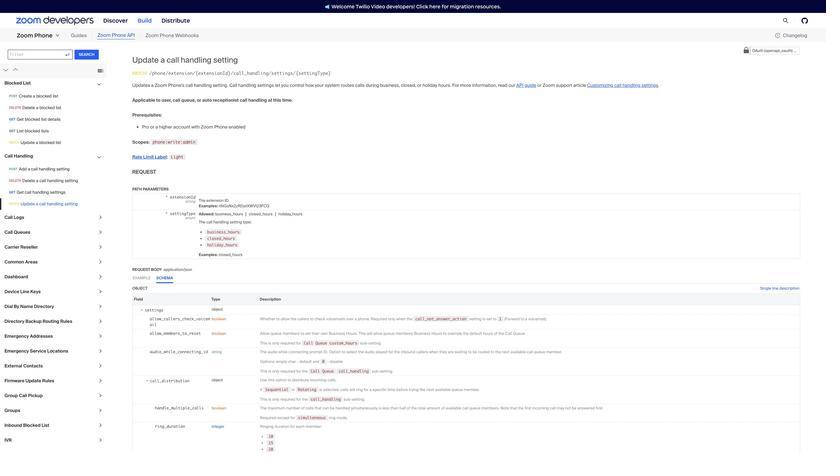 Task type: locate. For each thing, give the bounding box(es) containing it.
click
[[417, 3, 429, 10]]

2 vertical spatial boolean
[[212, 406, 226, 411]]

2 vertical spatial object
[[212, 378, 223, 383]]

1 request from the top
[[132, 169, 156, 175]]

-
[[141, 306, 144, 313], [146, 377, 149, 384]]

1 horizontal spatial phone
[[112, 32, 126, 39]]

1 vertical spatial -
[[146, 377, 149, 384]]

boolean down type
[[212, 316, 226, 322]]

field
[[134, 297, 143, 302]]

0 vertical spatial boolean
[[212, 316, 226, 322]]

settings
[[145, 308, 164, 313]]

1 vertical spatial request
[[132, 267, 150, 272]]

2 horizontal spatial zoom
[[146, 32, 159, 39]]

request
[[132, 169, 156, 175], [132, 267, 150, 272]]

object
[[132, 286, 148, 291], [212, 307, 223, 312], [212, 378, 223, 383]]

phone inside "link"
[[112, 32, 126, 39]]

zoom for zoom phone api
[[98, 32, 111, 39]]

phone left down icon
[[34, 32, 53, 39]]

1 vertical spatial boolean
[[212, 331, 226, 336]]

1 zoom from the left
[[17, 32, 33, 39]]

zoom phone
[[17, 32, 53, 39]]

3 zoom from the left
[[146, 32, 159, 39]]

object down string
[[212, 378, 223, 383]]

- for - settings
[[141, 306, 144, 313]]

phone for zoom phone
[[34, 32, 53, 39]]

guides link
[[71, 32, 87, 39]]

type
[[212, 297, 220, 302]]

phone left the webhooks
[[160, 32, 174, 39]]

api
[[127, 32, 135, 39]]

history image
[[776, 33, 784, 38], [776, 33, 781, 38]]

allow_members_to_reset
[[150, 331, 201, 336]]

webhooks
[[175, 32, 199, 39]]

parameters
[[143, 187, 169, 192]]

3 phone from the left
[[160, 32, 174, 39]]

search image
[[784, 18, 790, 24]]

zoom inside "link"
[[98, 32, 111, 39]]

changelog link
[[776, 32, 808, 39]]

1 horizontal spatial zoom
[[98, 32, 111, 39]]

notification image
[[325, 4, 332, 9], [325, 4, 330, 9]]

- settings
[[141, 306, 164, 313]]

phone
[[34, 32, 53, 39], [112, 32, 126, 39], [160, 32, 174, 39]]

zoom developer logo image
[[16, 16, 94, 25]]

welcome
[[332, 3, 355, 10]]

ring_duration
[[155, 424, 185, 429]]

2 horizontal spatial phone
[[160, 32, 174, 39]]

3 boolean from the top
[[212, 406, 226, 411]]

0 vertical spatial request
[[132, 169, 156, 175]]

boolean for allow_members_to_reset
[[212, 331, 226, 336]]

request for request body application/json
[[132, 267, 150, 272]]

boolean up integer
[[212, 406, 226, 411]]

allow_callers_check_voicem ail boolean
[[150, 316, 226, 327]]

1 horizontal spatial -
[[146, 377, 149, 384]]

application/json
[[164, 267, 192, 272]]

single
[[761, 286, 772, 291]]

1 boolean from the top
[[212, 316, 226, 322]]

phone left api
[[112, 32, 126, 39]]

- for - call_distribution
[[146, 377, 149, 384]]

2 zoom from the left
[[98, 32, 111, 39]]

welcome twilio video developers! click here for migration resources.
[[332, 3, 502, 10]]

zoom phone api
[[98, 32, 135, 39]]

- call_distribution
[[146, 377, 190, 384]]

github image
[[802, 17, 809, 24], [802, 17, 809, 24]]

1 vertical spatial object
[[212, 307, 223, 312]]

boolean
[[212, 316, 226, 322], [212, 331, 226, 336], [212, 406, 226, 411]]

object up field
[[132, 286, 148, 291]]

zoom
[[17, 32, 33, 39], [98, 32, 111, 39], [146, 32, 159, 39]]

2 boolean from the top
[[212, 331, 226, 336]]

history image down search image
[[776, 33, 784, 38]]

zoom for zoom phone
[[17, 32, 33, 39]]

request left body at left
[[132, 267, 150, 272]]

description
[[780, 286, 800, 291]]

welcome twilio video developers! click here for migration resources. link
[[319, 3, 508, 10]]

0 horizontal spatial zoom
[[17, 32, 33, 39]]

- down field
[[141, 306, 144, 313]]

boolean for handle_multiple_calls
[[212, 406, 226, 411]]

2 phone from the left
[[112, 32, 126, 39]]

1 phone from the left
[[34, 32, 53, 39]]

boolean up string
[[212, 331, 226, 336]]

resources.
[[476, 3, 502, 10]]

path parameters
[[132, 187, 169, 192]]

request up "path parameters"
[[132, 169, 156, 175]]

0 horizontal spatial phone
[[34, 32, 53, 39]]

0 horizontal spatial -
[[141, 306, 144, 313]]

0 vertical spatial -
[[141, 306, 144, 313]]

guides
[[71, 32, 87, 39]]

2 request from the top
[[132, 267, 150, 272]]

- left call_distribution
[[146, 377, 149, 384]]

history image left changelog
[[776, 33, 781, 38]]

object down type
[[212, 307, 223, 312]]



Task type: describe. For each thing, give the bounding box(es) containing it.
request body application/json
[[132, 267, 192, 272]]

twilio
[[356, 3, 370, 10]]

changelog
[[784, 32, 808, 39]]

zoom phone api link
[[98, 32, 135, 39]]

zoom for zoom phone webhooks
[[146, 32, 159, 39]]

handle_multiple_calls
[[155, 406, 204, 410]]

zoom phone webhooks link
[[146, 32, 199, 39]]

string
[[212, 349, 222, 355]]

phone for zoom phone webhooks
[[160, 32, 174, 39]]

for
[[442, 3, 449, 10]]

ail
[[150, 322, 157, 327]]

path
[[132, 187, 142, 192]]

integer
[[212, 424, 225, 429]]

boolean inside allow_callers_check_voicem ail boolean
[[212, 316, 226, 322]]

call_distribution
[[150, 378, 190, 383]]

single line description
[[761, 286, 800, 291]]

request for request
[[132, 169, 156, 175]]

video
[[371, 3, 386, 10]]

line
[[773, 286, 779, 291]]

object for - call_distribution
[[212, 378, 223, 383]]

migration
[[450, 3, 475, 10]]

body
[[151, 267, 162, 272]]

object for - settings
[[212, 307, 223, 312]]

down image
[[55, 34, 59, 37]]

allow_callers_check_voicem
[[150, 316, 210, 321]]

here
[[430, 3, 441, 10]]

audio_while_connecting_id
[[150, 349, 208, 354]]

zoom phone webhooks
[[146, 32, 199, 39]]

search image
[[784, 18, 790, 24]]

developers!
[[387, 3, 415, 10]]

0 vertical spatial object
[[132, 286, 148, 291]]

phone for zoom phone api
[[112, 32, 126, 39]]



Task type: vqa. For each thing, say whether or not it's contained in the screenshot.


